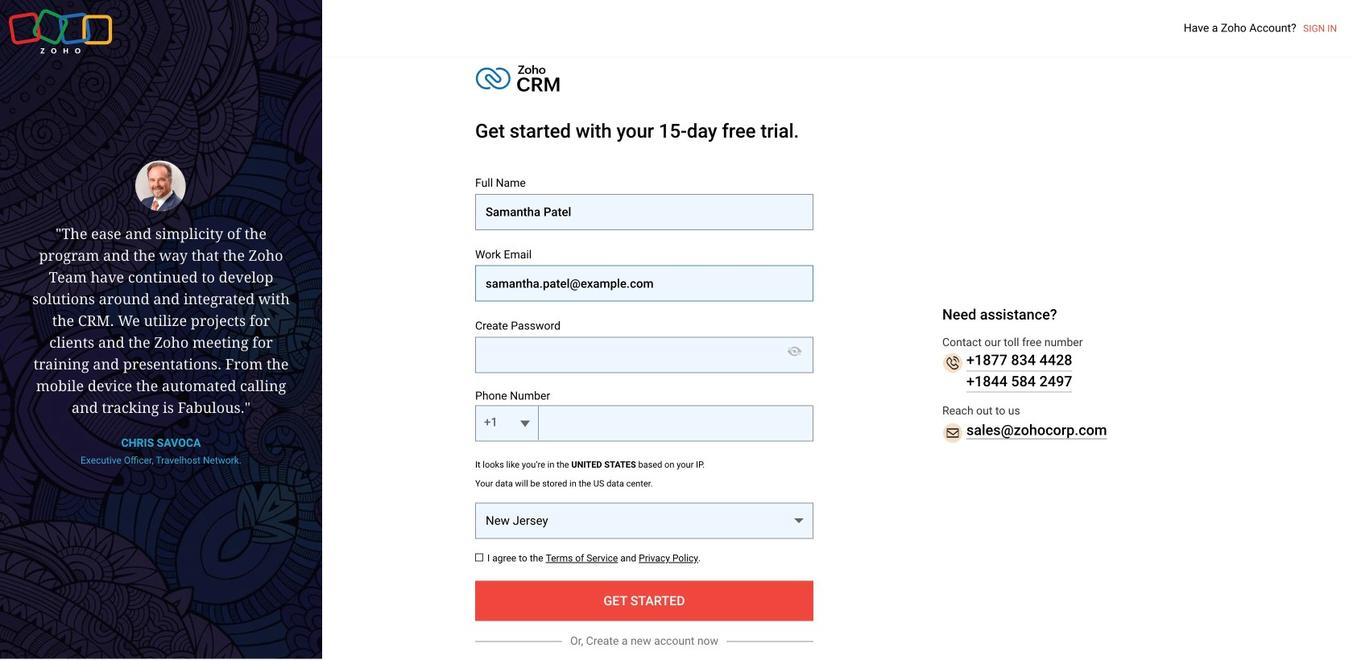 Task type: locate. For each thing, give the bounding box(es) containing it.
None submit
[[475, 581, 814, 622]]

Enter your email email field
[[475, 266, 814, 302]]



Task type: describe. For each thing, give the bounding box(es) containing it.
Enter password for your account password field
[[475, 337, 814, 373]]

zoho crm logo image
[[475, 61, 561, 96]]

Enter your phone number text field
[[475, 406, 814, 442]]

Enter your name text field
[[475, 194, 814, 230]]



Task type: vqa. For each thing, say whether or not it's contained in the screenshot.
within
no



